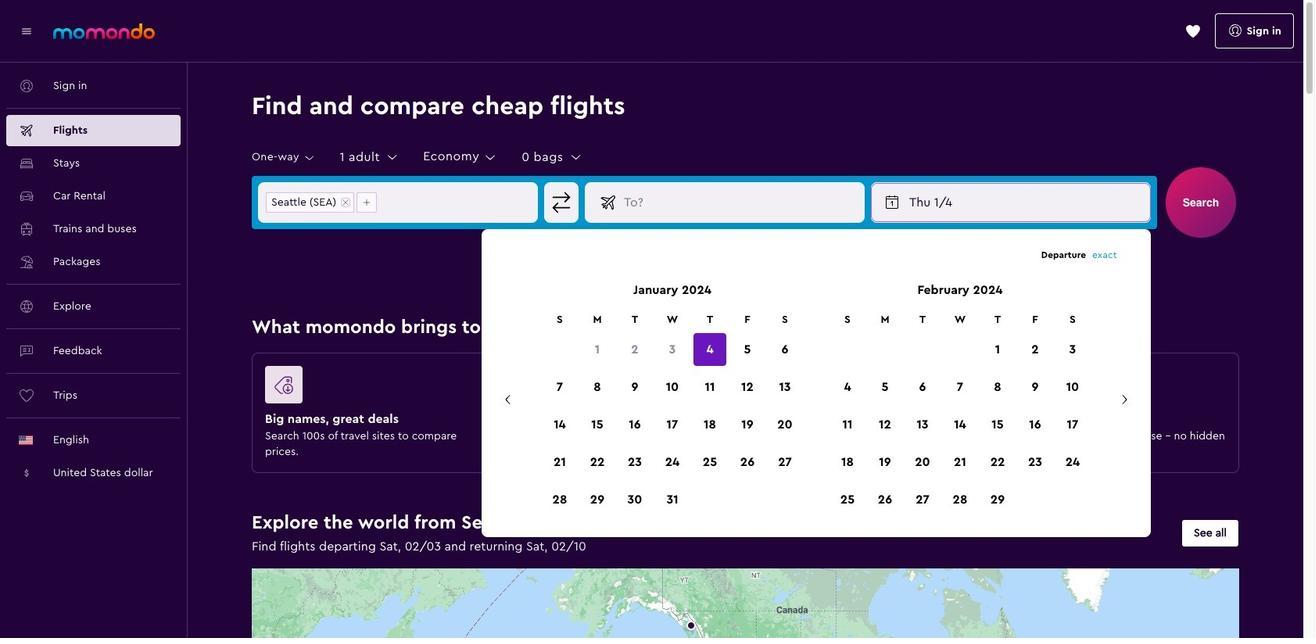 Task type: describe. For each thing, give the bounding box(es) containing it.
Flight origin input text field
[[384, 183, 537, 222]]

united states (english) image
[[19, 436, 33, 445]]

swap departure airport and destination airport image
[[547, 188, 576, 217]]

Trip type One-way field
[[252, 151, 316, 164]]

Cabin type Economy field
[[423, 150, 498, 165]]

Flight destination input text field
[[618, 183, 864, 222]]

navigation menu image
[[19, 23, 34, 39]]

4 figure from the left
[[1015, 366, 1220, 410]]



Task type: locate. For each thing, give the bounding box(es) containing it.
1 list item from the left
[[266, 192, 354, 213]]

map region
[[89, 547, 1290, 638]]

menu
[[488, 248, 1145, 518]]

2 list item from the left
[[357, 192, 377, 213]]

remove image
[[342, 199, 350, 206]]

start date calendar input use left and right arrow keys to change day. use up and down arrow keys to change week. tab
[[488, 281, 1145, 518]]

figure
[[265, 366, 470, 410], [515, 366, 720, 410], [765, 366, 970, 410], [1015, 366, 1220, 410]]

list item right "remove" icon
[[357, 192, 377, 213]]

list
[[259, 183, 384, 222]]

list item down trip type one-way field at left
[[266, 192, 354, 213]]

thursday january 4th element
[[909, 193, 1141, 212]]

3 figure from the left
[[765, 366, 970, 410]]

0 horizontal spatial list item
[[266, 192, 354, 213]]

1 figure from the left
[[265, 366, 470, 410]]

open trips drawer image
[[1185, 23, 1201, 39]]

list item
[[266, 192, 354, 213], [357, 192, 377, 213]]

2 figure from the left
[[515, 366, 720, 410]]

1 horizontal spatial list item
[[357, 192, 377, 213]]

None field
[[1092, 249, 1132, 261]]



Task type: vqa. For each thing, say whether or not it's contained in the screenshot.
figure
yes



